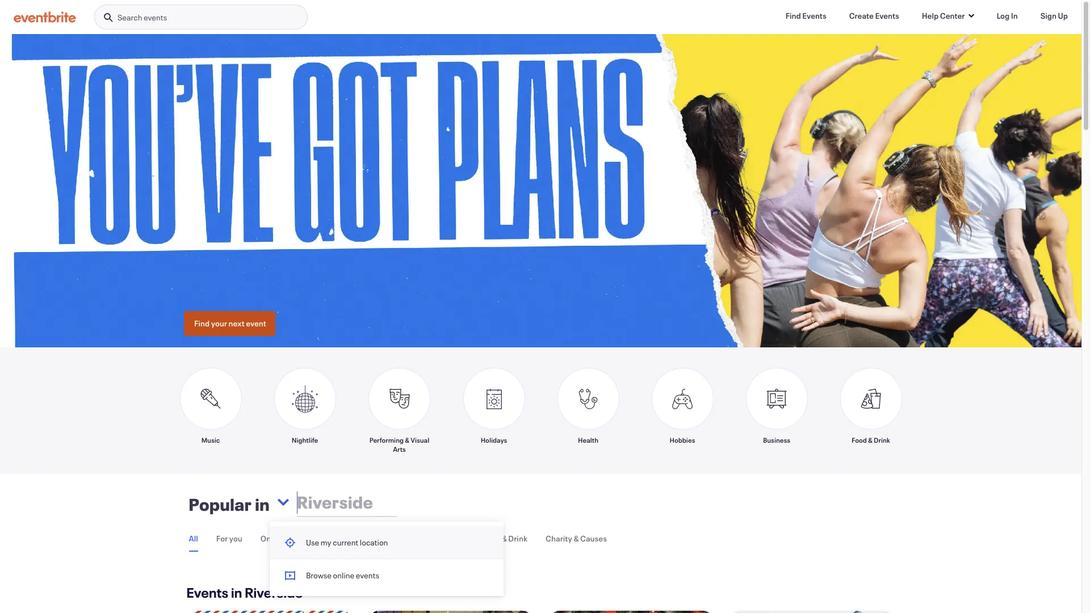 Task type: describe. For each thing, give the bounding box(es) containing it.
in
[[1011, 10, 1018, 21]]

find for find events
[[786, 10, 801, 21]]

online
[[260, 533, 284, 544]]

charity
[[546, 533, 572, 544]]

Riverside text field
[[293, 485, 502, 521]]

drink inside button
[[508, 533, 527, 544]]

events for find events
[[802, 10, 826, 21]]

charity & causes
[[546, 533, 607, 544]]

0 horizontal spatial events
[[187, 584, 229, 602]]

arts
[[393, 445, 406, 454]]

eventbrite image
[[14, 11, 76, 23]]

you
[[229, 533, 242, 544]]

food & drink link
[[840, 368, 902, 454]]

browse online events
[[306, 570, 379, 581]]

event
[[246, 318, 266, 329]]

weekend
[[358, 533, 390, 544]]

create events link
[[840, 5, 908, 27]]

menu containing use my current location
[[270, 527, 504, 591]]

help center
[[922, 10, 965, 21]]

events for create events
[[875, 10, 899, 21]]

popular in
[[189, 494, 270, 516]]

log in link
[[988, 5, 1027, 27]]

use my current location
[[306, 537, 388, 548]]

center
[[940, 10, 965, 21]]

1 vertical spatial food & drink
[[482, 533, 527, 544]]

nightlife
[[292, 436, 318, 445]]

search
[[118, 12, 142, 23]]

in for popular
[[255, 494, 270, 516]]

use my current location button
[[270, 527, 504, 559]]

socal etsy guild market riverside november 2023 primary image image
[[369, 611, 532, 613]]

find events
[[786, 10, 826, 21]]

sb community christmas around the world primary image image
[[550, 611, 712, 613]]

nightlife link
[[274, 368, 336, 454]]

current
[[333, 537, 358, 548]]

sign up
[[1041, 10, 1068, 21]]

for you button
[[216, 527, 242, 551]]

use my current location menu item
[[270, 527, 504, 559]]

riverside
[[245, 584, 303, 602]]

health link
[[557, 368, 619, 454]]

location
[[360, 537, 388, 548]]

today button
[[302, 527, 323, 551]]

for you
[[216, 533, 242, 544]]

log in
[[997, 10, 1018, 21]]

causes
[[580, 533, 607, 544]]

business link
[[746, 368, 808, 454]]

performing
[[369, 436, 404, 445]]

holidays
[[481, 436, 507, 445]]

use
[[306, 537, 319, 548]]

browse online events button
[[270, 559, 504, 591]]

2023 ctc holiday reception in riverside primary image image
[[189, 611, 351, 613]]

log
[[997, 10, 1010, 21]]

homepage header image
[[0, 34, 1090, 348]]

find your next event link
[[184, 311, 275, 336]]

food inside button
[[482, 533, 500, 544]]



Task type: locate. For each thing, give the bounding box(es) containing it.
next
[[229, 318, 245, 329]]

1 vertical spatial events
[[356, 570, 379, 581]]

1 horizontal spatial food & drink
[[852, 436, 890, 445]]

drink
[[874, 436, 890, 445], [508, 533, 527, 544]]

1 vertical spatial find
[[194, 318, 210, 329]]

hobbies link
[[652, 368, 713, 454]]

online button
[[260, 527, 284, 551]]

my
[[321, 537, 331, 548]]

2 horizontal spatial events
[[875, 10, 899, 21]]

hobbies
[[670, 436, 695, 445]]

& inside 'link'
[[868, 436, 873, 445]]

popular
[[189, 494, 252, 516]]

create events
[[849, 10, 899, 21]]

events right online
[[356, 570, 379, 581]]

0 horizontal spatial find
[[194, 318, 210, 329]]

1 horizontal spatial find
[[786, 10, 801, 21]]

0 vertical spatial events
[[144, 12, 167, 23]]

events inside create events link
[[875, 10, 899, 21]]

in
[[255, 494, 270, 516], [231, 584, 242, 602]]

sign
[[1041, 10, 1057, 21]]

events inside the find events link
[[802, 10, 826, 21]]

1 horizontal spatial in
[[255, 494, 270, 516]]

performing & visual arts
[[369, 436, 429, 454]]

music link
[[180, 368, 242, 454]]

find your next event
[[194, 318, 266, 329]]

events
[[144, 12, 167, 23], [356, 570, 379, 581]]

food & drink inside "food & drink" 'link'
[[852, 436, 890, 445]]

find for find your next event
[[194, 318, 210, 329]]

events right search
[[144, 12, 167, 23]]

search events
[[118, 12, 167, 23]]

1 horizontal spatial drink
[[874, 436, 890, 445]]

0 vertical spatial food & drink
[[852, 436, 890, 445]]

& inside performing & visual arts
[[405, 436, 409, 445]]

1 horizontal spatial events
[[802, 10, 826, 21]]

music
[[201, 436, 220, 445]]

1 vertical spatial food
[[482, 533, 500, 544]]

0 horizontal spatial drink
[[508, 533, 527, 544]]

0 vertical spatial food
[[852, 436, 867, 445]]

0 horizontal spatial food & drink
[[482, 533, 527, 544]]

browse
[[306, 570, 332, 581]]

menu
[[270, 527, 504, 591]]

business
[[763, 436, 790, 445]]

events down all "button"
[[187, 584, 229, 602]]

today
[[302, 533, 323, 544]]

this weekend
[[342, 533, 390, 544]]

0 vertical spatial find
[[786, 10, 801, 21]]

health
[[578, 436, 598, 445]]

1 horizontal spatial food
[[852, 436, 867, 445]]

&
[[405, 436, 409, 445], [868, 436, 873, 445], [502, 533, 507, 544], [574, 533, 579, 544]]

events right create
[[875, 10, 899, 21]]

help
[[922, 10, 939, 21]]

food
[[852, 436, 867, 445], [482, 533, 500, 544]]

1 vertical spatial in
[[231, 584, 242, 602]]

drink inside 'link'
[[874, 436, 890, 445]]

1 vertical spatial drink
[[508, 533, 527, 544]]

holidays link
[[463, 368, 525, 454]]

diy seasonal decoration workshop primary image image
[[730, 611, 893, 613]]

food inside 'link'
[[852, 436, 867, 445]]

performing & visual arts link
[[368, 368, 431, 454]]

up
[[1058, 10, 1068, 21]]

charity & causes button
[[546, 527, 607, 551]]

in up online 'button'
[[255, 494, 270, 516]]

0 horizontal spatial food
[[482, 533, 500, 544]]

all
[[189, 533, 198, 544]]

visual
[[411, 436, 429, 445]]

events left create
[[802, 10, 826, 21]]

in left riverside
[[231, 584, 242, 602]]

create
[[849, 10, 874, 21]]

food & drink button
[[482, 527, 527, 551]]

1 horizontal spatial events
[[356, 570, 379, 581]]

online
[[333, 570, 354, 581]]

your
[[211, 318, 227, 329]]

0 vertical spatial drink
[[874, 436, 890, 445]]

0 horizontal spatial events
[[144, 12, 167, 23]]

events
[[802, 10, 826, 21], [875, 10, 899, 21], [187, 584, 229, 602]]

events inside button
[[356, 570, 379, 581]]

for
[[216, 533, 228, 544]]

all button
[[189, 527, 198, 552]]

search events button
[[94, 5, 308, 30]]

this weekend button
[[342, 527, 390, 551]]

find events link
[[776, 5, 836, 27]]

this
[[342, 533, 356, 544]]

0 vertical spatial in
[[255, 494, 270, 516]]

sign up link
[[1031, 5, 1077, 27]]

events inside button
[[144, 12, 167, 23]]

food & drink
[[852, 436, 890, 445], [482, 533, 527, 544]]

in for events
[[231, 584, 242, 602]]

0 horizontal spatial in
[[231, 584, 242, 602]]

find
[[786, 10, 801, 21], [194, 318, 210, 329]]

events in riverside
[[187, 584, 303, 602]]



Task type: vqa. For each thing, say whether or not it's contained in the screenshot.
Create
yes



